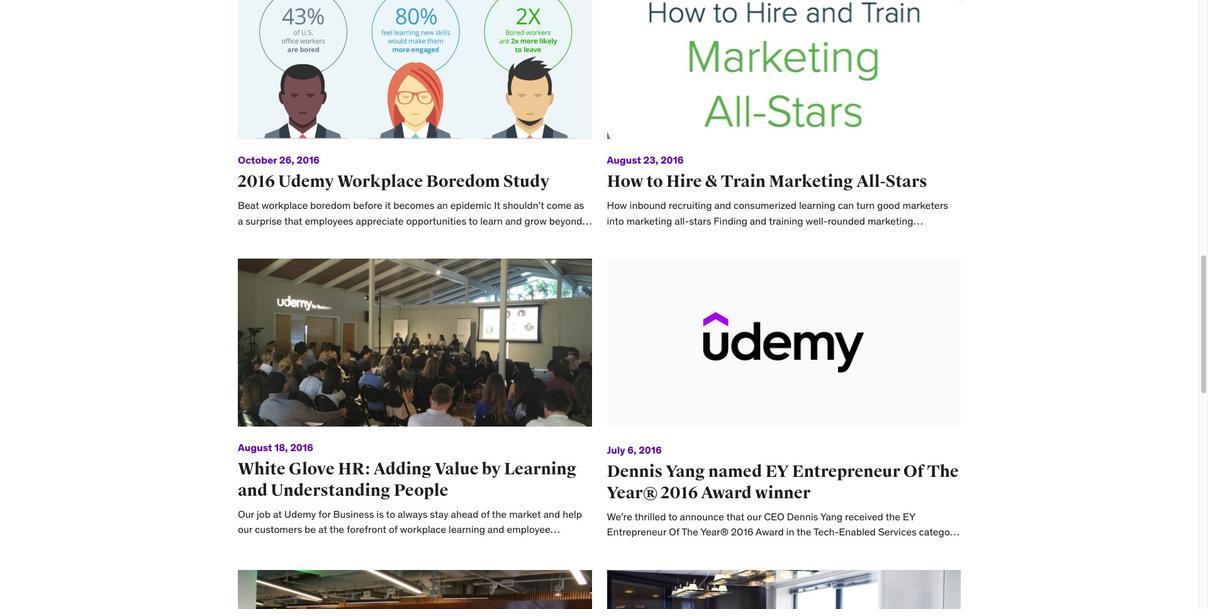 Task type: vqa. For each thing, say whether or not it's contained in the screenshot.
SIGN UP link
no



Task type: describe. For each thing, give the bounding box(es) containing it.
train
[[721, 171, 766, 192]]

yang
[[666, 462, 705, 482]]

adding
[[374, 459, 432, 480]]

hr:
[[338, 459, 370, 480]]

by
[[482, 459, 501, 480]]

2016 for dennis
[[639, 444, 662, 456]]

how
[[607, 171, 644, 192]]

2016 for how
[[661, 154, 684, 166]]

dennis
[[607, 462, 663, 482]]

white
[[238, 459, 286, 480]]

of
[[904, 462, 924, 482]]

award
[[701, 483, 752, 504]]

2016 down october
[[238, 171, 275, 192]]

and
[[238, 480, 268, 501]]

how to hire & train marketing all-stars
[[607, 171, 928, 192]]

marketing
[[769, 171, 854, 192]]

stars
[[886, 171, 928, 192]]

understanding
[[271, 480, 391, 501]]

dennis yang named ey entrepreneur of the year® 2016 award winner link
[[607, 462, 959, 504]]

winner
[[755, 483, 811, 504]]

6,
[[628, 444, 637, 456]]

2016 for white
[[290, 441, 313, 454]]

2016 for 2016
[[297, 154, 320, 166]]

glove
[[289, 459, 335, 480]]

year®
[[607, 483, 658, 504]]

white glove hr: adding value by learning and understanding people link
[[238, 459, 577, 501]]

to
[[647, 171, 663, 192]]

july
[[607, 444, 625, 456]]

18,
[[274, 441, 288, 454]]

people
[[394, 480, 448, 501]]

all-
[[857, 171, 886, 192]]

named
[[708, 462, 762, 482]]

2016 udemy workplace boredom study
[[238, 171, 550, 192]]

udemy
[[278, 171, 334, 192]]



Task type: locate. For each thing, give the bounding box(es) containing it.
2016 inside dennis yang named ey entrepreneur of the year® 2016 award winner
[[661, 483, 698, 504]]

0 horizontal spatial august
[[238, 441, 272, 454]]

august up how
[[607, 154, 641, 166]]

26,
[[279, 154, 294, 166]]

2016 right 26, at the top left of page
[[297, 154, 320, 166]]

2016 right 6,
[[639, 444, 662, 456]]

2016 udemy workplace boredom study link
[[238, 171, 550, 192]]

hire
[[666, 171, 702, 192]]

1 horizontal spatial august
[[607, 154, 641, 166]]

dennis yang named ey entrepreneur of the year® 2016 award winner
[[607, 462, 959, 504]]

1 vertical spatial august
[[238, 441, 272, 454]]

august 23, 2016
[[607, 154, 684, 166]]

workplace
[[337, 171, 423, 192]]

study
[[503, 171, 550, 192]]

august for white glove hr: adding value by learning and understanding people
[[238, 441, 272, 454]]

&
[[705, 171, 718, 192]]

october
[[238, 154, 277, 166]]

2016 down yang
[[661, 483, 698, 504]]

learning
[[504, 459, 577, 480]]

the
[[927, 462, 959, 482]]

2016 right '18,'
[[290, 441, 313, 454]]

august 18, 2016
[[238, 441, 313, 454]]

23,
[[644, 154, 659, 166]]

how to hire & train marketing all-stars link
[[607, 171, 928, 192]]

0 vertical spatial august
[[607, 154, 641, 166]]

july 6, 2016
[[607, 444, 662, 456]]

2016
[[297, 154, 320, 166], [661, 154, 684, 166], [238, 171, 275, 192], [290, 441, 313, 454], [639, 444, 662, 456], [661, 483, 698, 504]]

ey
[[766, 462, 789, 482]]

august
[[607, 154, 641, 166], [238, 441, 272, 454]]

october 26, 2016
[[238, 154, 320, 166]]

august up white
[[238, 441, 272, 454]]

entrepreneur
[[792, 462, 901, 482]]

2016 right 23, at top right
[[661, 154, 684, 166]]

white glove hr: adding value by learning and understanding people
[[238, 459, 577, 501]]

august for how to hire & train marketing all-stars
[[607, 154, 641, 166]]

value
[[435, 459, 479, 480]]

boredom
[[426, 171, 500, 192]]



